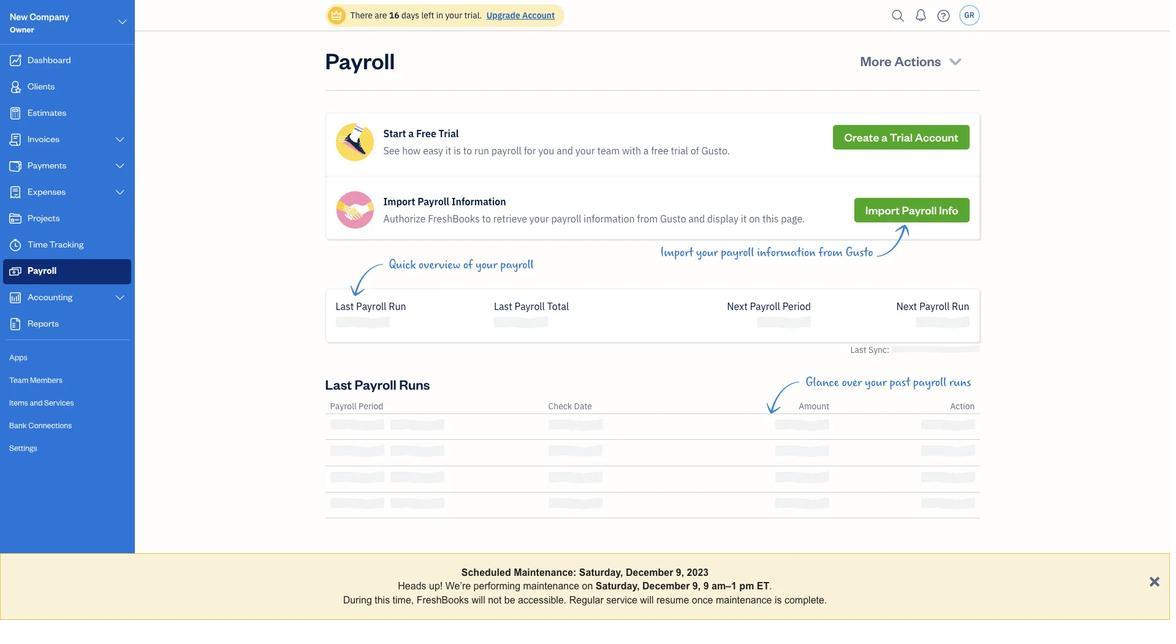 Task type: describe. For each thing, give the bounding box(es) containing it.
payroll for import payroll info
[[902, 203, 937, 217]]

is inside scheduled maintenance: saturday, december 9, 2023 heads up! we're performing maintenance on saturday, december 9, 9 am–1 pm et . during this time, freshbooks will not be accessible. regular service will resume once maintenance is complete.
[[775, 595, 782, 605]]

members
[[30, 375, 63, 385]]

payroll for next payroll period
[[750, 300, 780, 313]]

chevron large down image
[[114, 135, 126, 145]]

time tracking
[[28, 238, 84, 250]]

0 horizontal spatial period
[[359, 401, 383, 412]]

team members
[[9, 375, 63, 385]]

connections
[[28, 420, 72, 430]]

upgrade
[[486, 10, 520, 21]]

invoices link
[[3, 127, 131, 153]]

pm
[[739, 581, 754, 592]]

actions
[[894, 52, 941, 69]]

date
[[574, 401, 592, 412]]

and inside start a free trial see how easy it is to run payroll for you and your team with a free trial of gusto.
[[557, 145, 573, 157]]

reports
[[28, 317, 59, 329]]

freshbooks inside scheduled maintenance: saturday, december 9, 2023 heads up! we're performing maintenance on saturday, december 9, 9 am–1 pm et . during this time, freshbooks will not be accessible. regular service will resume once maintenance is complete.
[[417, 595, 469, 605]]

1 vertical spatial maintenance
[[716, 595, 772, 605]]

last for last payroll run
[[336, 300, 354, 313]]

tracking
[[49, 238, 84, 250]]

next for next payroll run
[[896, 300, 917, 313]]

team
[[597, 145, 620, 157]]

1 vertical spatial from
[[819, 246, 843, 260]]

et
[[757, 581, 769, 592]]

client image
[[8, 81, 23, 93]]

from inside import payroll information authorize freshbooks to retrieve your payroll information from gusto and display it on this page.
[[637, 213, 658, 225]]

estimates link
[[3, 101, 131, 126]]

reports link
[[3, 312, 131, 337]]

payroll inside start a free trial see how easy it is to run payroll for you and your team with a free trial of gusto.
[[491, 145, 522, 157]]

information
[[452, 196, 506, 208]]

on inside import payroll information authorize freshbooks to retrieve your payroll information from gusto and display it on this page.
[[749, 213, 760, 225]]

glance
[[806, 375, 839, 390]]

free
[[416, 127, 436, 140]]

estimate image
[[8, 107, 23, 120]]

information inside import payroll information authorize freshbooks to retrieve your payroll information from gusto and display it on this page.
[[584, 213, 635, 225]]

search image
[[888, 6, 908, 25]]

start
[[383, 127, 406, 140]]

resume
[[656, 595, 689, 605]]

import your payroll information from gusto
[[660, 246, 873, 260]]

runs
[[949, 375, 971, 390]]

chevron large down image for payments
[[114, 161, 126, 171]]

it inside start a free trial see how easy it is to run payroll for you and your team with a free trial of gusto.
[[445, 145, 451, 157]]

scheduled
[[461, 568, 511, 578]]

trial inside button
[[890, 130, 913, 144]]

days
[[401, 10, 419, 21]]

0 vertical spatial saturday,
[[579, 568, 623, 578]]

heads
[[398, 581, 426, 592]]

last for last payroll total
[[494, 300, 512, 313]]

free
[[651, 145, 668, 157]]

account inside button
[[915, 130, 958, 144]]

items and services
[[9, 398, 74, 408]]

projects link
[[3, 207, 131, 232]]

projects
[[28, 212, 60, 224]]

1 vertical spatial december
[[642, 581, 690, 592]]

check date
[[548, 401, 592, 412]]

company
[[29, 11, 69, 23]]

regular
[[569, 595, 604, 605]]

run
[[474, 145, 489, 157]]

payroll for next payroll run
[[919, 300, 950, 313]]

next for next payroll period
[[727, 300, 748, 313]]

× button
[[1149, 569, 1160, 591]]

services
[[44, 398, 74, 408]]

0 horizontal spatial account
[[522, 10, 555, 21]]

report image
[[8, 318, 23, 330]]

be
[[504, 595, 515, 605]]

trial inside start a free trial see how easy it is to run payroll for you and your team with a free trial of gusto.
[[439, 127, 459, 140]]

last for last sync :
[[850, 344, 866, 355]]

your right overview
[[476, 258, 498, 272]]

payroll inside "link"
[[28, 265, 57, 276]]

quick overview of your payroll
[[389, 258, 534, 272]]

expenses
[[28, 186, 66, 197]]

for
[[524, 145, 536, 157]]

dashboard
[[28, 54, 71, 66]]

1 horizontal spatial a
[[643, 145, 649, 157]]

to inside start a free trial see how easy it is to run payroll for you and your team with a free trial of gusto.
[[463, 145, 472, 157]]

time
[[28, 238, 48, 250]]

project image
[[8, 213, 23, 225]]

2023
[[687, 568, 709, 578]]

invoices
[[28, 133, 60, 145]]

accounting link
[[3, 286, 131, 311]]

dashboard link
[[3, 48, 131, 74]]

16
[[389, 10, 399, 21]]

of inside start a free trial see how easy it is to run payroll for you and your team with a free trial of gusto.
[[691, 145, 699, 157]]

accounting
[[28, 291, 73, 303]]

freshbooks inside import payroll information authorize freshbooks to retrieve your payroll information from gusto and display it on this page.
[[428, 213, 480, 225]]

once
[[692, 595, 713, 605]]

bank connections link
[[3, 415, 131, 436]]

go to help image
[[934, 6, 953, 25]]

on inside scheduled maintenance: saturday, december 9, 2023 heads up! we're performing maintenance on saturday, december 9, 9 am–1 pm et . during this time, freshbooks will not be accessible. regular service will resume once maintenance is complete.
[[582, 581, 593, 592]]

see
[[383, 145, 400, 157]]

payroll right past
[[913, 375, 946, 390]]

over
[[842, 375, 862, 390]]

more actions button
[[849, 46, 975, 75]]

start a free trial see how easy it is to run payroll for you and your team with a free trial of gusto.
[[383, 127, 730, 157]]

overview
[[419, 258, 460, 272]]

past
[[890, 375, 910, 390]]

upgrade account link
[[484, 10, 555, 21]]

crown image
[[330, 9, 343, 22]]

time tracking link
[[3, 233, 131, 258]]

scheduled maintenance: saturday, december 9, 2023 heads up! we're performing maintenance on saturday, december 9, 9 am–1 pm et . during this time, freshbooks will not be accessible. regular service will resume once maintenance is complete.
[[343, 568, 827, 605]]

clients link
[[3, 75, 131, 100]]

glance over your past payroll runs
[[806, 375, 971, 390]]

left
[[421, 10, 434, 21]]

next payroll period
[[727, 300, 811, 313]]

team
[[9, 375, 29, 385]]

0 vertical spatial december
[[626, 568, 673, 578]]

payroll for last payroll total
[[515, 300, 545, 313]]

owner
[[10, 25, 34, 34]]

timer image
[[8, 239, 23, 251]]

last for last payroll runs
[[325, 375, 352, 393]]

payroll inside import payroll information authorize freshbooks to retrieve your payroll information from gusto and display it on this page.
[[551, 213, 581, 225]]

invoice image
[[8, 134, 23, 146]]

settings
[[9, 443, 37, 453]]

performing
[[474, 581, 520, 592]]

payments
[[28, 159, 67, 171]]

1 vertical spatial gusto
[[846, 246, 873, 260]]

your right over
[[865, 375, 887, 390]]

am–1
[[712, 581, 737, 592]]

money image
[[8, 265, 23, 278]]

there are 16 days left in your trial. upgrade account
[[350, 10, 555, 21]]

9
[[703, 581, 709, 592]]



Task type: vqa. For each thing, say whether or not it's contained in the screenshot.
bottommost and
yes



Task type: locate. For each thing, give the bounding box(es) containing it.
1 horizontal spatial run
[[952, 300, 969, 313]]

0 horizontal spatial of
[[463, 258, 473, 272]]

is left complete. on the bottom of the page
[[775, 595, 782, 605]]

0 horizontal spatial this
[[375, 595, 390, 605]]

chevron large down image inside payments link
[[114, 161, 126, 171]]

accessible.
[[518, 595, 566, 605]]

to down information
[[482, 213, 491, 225]]

1 horizontal spatial it
[[741, 213, 747, 225]]

apps
[[9, 352, 27, 362]]

you
[[538, 145, 554, 157]]

apps link
[[3, 347, 131, 368]]

to
[[463, 145, 472, 157], [482, 213, 491, 225]]

0 vertical spatial maintenance
[[523, 581, 579, 592]]

gusto inside import payroll information authorize freshbooks to retrieve your payroll information from gusto and display it on this page.
[[660, 213, 686, 225]]

is right 'easy' at top left
[[454, 145, 461, 157]]

next payroll run
[[896, 300, 969, 313]]

your left team
[[575, 145, 595, 157]]

1 horizontal spatial from
[[819, 246, 843, 260]]

payroll right retrieve
[[551, 213, 581, 225]]

1 horizontal spatial gusto
[[846, 246, 873, 260]]

0 vertical spatial and
[[557, 145, 573, 157]]

not
[[488, 595, 502, 605]]

1 horizontal spatial will
[[640, 595, 654, 605]]

create
[[844, 130, 879, 144]]

1 next from the left
[[727, 300, 748, 313]]

notifications image
[[911, 3, 931, 28]]

and inside main element
[[30, 398, 43, 408]]

period
[[782, 300, 811, 313], [359, 401, 383, 412]]

information
[[584, 213, 635, 225], [757, 246, 816, 260]]

import payroll information authorize freshbooks to retrieve your payroll information from gusto and display it on this page.
[[383, 196, 805, 225]]

payroll down display
[[721, 246, 754, 260]]

0 vertical spatial from
[[637, 213, 658, 225]]

we're
[[445, 581, 471, 592]]

import inside button
[[865, 203, 900, 217]]

0 vertical spatial freshbooks
[[428, 213, 480, 225]]

your
[[445, 10, 462, 21], [575, 145, 595, 157], [529, 213, 549, 225], [696, 246, 718, 260], [476, 258, 498, 272], [865, 375, 887, 390]]

freshbooks
[[428, 213, 480, 225], [417, 595, 469, 605]]

payroll for last payroll run
[[356, 300, 386, 313]]

trial
[[671, 145, 688, 157]]

dashboard image
[[8, 55, 23, 67]]

0 horizontal spatial 9,
[[676, 568, 684, 578]]

gr
[[964, 10, 974, 20]]

0 horizontal spatial trial
[[439, 127, 459, 140]]

this left page.
[[762, 213, 779, 225]]

1 vertical spatial saturday,
[[596, 581, 640, 592]]

to left run on the top of the page
[[463, 145, 472, 157]]

is
[[454, 145, 461, 157], [775, 595, 782, 605]]

freshbooks down up!
[[417, 595, 469, 605]]

0 vertical spatial of
[[691, 145, 699, 157]]

1 horizontal spatial import
[[660, 246, 693, 260]]

easy
[[423, 145, 443, 157]]

chevron large down image for accounting
[[114, 293, 126, 303]]

9, left 9 on the right bottom
[[692, 581, 701, 592]]

1 vertical spatial freshbooks
[[417, 595, 469, 605]]

gusto
[[660, 213, 686, 225], [846, 246, 873, 260]]

main element
[[0, 0, 165, 620]]

saturday,
[[579, 568, 623, 578], [596, 581, 640, 592]]

a inside button
[[881, 130, 888, 144]]

trial right "free"
[[439, 127, 459, 140]]

and right items
[[30, 398, 43, 408]]

1 vertical spatial information
[[757, 246, 816, 260]]

complete.
[[784, 595, 827, 605]]

last sync :
[[850, 344, 891, 355]]

0 horizontal spatial maintenance
[[523, 581, 579, 592]]

sync
[[868, 344, 887, 355]]

0 vertical spatial it
[[445, 145, 451, 157]]

1 vertical spatial this
[[375, 595, 390, 605]]

0 horizontal spatial will
[[472, 595, 485, 605]]

last payroll total
[[494, 300, 569, 313]]

0 horizontal spatial on
[[582, 581, 593, 592]]

0 vertical spatial 9,
[[676, 568, 684, 578]]

maintenance:
[[514, 568, 576, 578]]

items and services link
[[3, 392, 131, 414]]

to inside import payroll information authorize freshbooks to retrieve your payroll information from gusto and display it on this page.
[[482, 213, 491, 225]]

payroll link
[[3, 259, 131, 284]]

1 will from the left
[[472, 595, 485, 605]]

0 horizontal spatial next
[[727, 300, 748, 313]]

2 horizontal spatial import
[[865, 203, 900, 217]]

saturday, up "service"
[[596, 581, 640, 592]]

1 vertical spatial 9,
[[692, 581, 701, 592]]

1 run from the left
[[389, 300, 406, 313]]

run
[[389, 300, 406, 313], [952, 300, 969, 313]]

1 vertical spatial is
[[775, 595, 782, 605]]

1 vertical spatial on
[[582, 581, 593, 592]]

payroll for import payroll information authorize freshbooks to retrieve your payroll information from gusto and display it on this page.
[[417, 196, 449, 208]]

1 horizontal spatial this
[[762, 213, 779, 225]]

1 vertical spatial it
[[741, 213, 747, 225]]

0 horizontal spatial is
[[454, 145, 461, 157]]

1 horizontal spatial on
[[749, 213, 760, 225]]

1 horizontal spatial next
[[896, 300, 917, 313]]

payroll for last payroll runs
[[355, 375, 396, 393]]

clients
[[28, 80, 55, 92]]

0 vertical spatial is
[[454, 145, 461, 157]]

1 vertical spatial and
[[688, 213, 705, 225]]

9, left 2023
[[676, 568, 684, 578]]

it right 'easy' at top left
[[445, 145, 451, 157]]

chevron large down image for expenses
[[114, 188, 126, 197]]

1 horizontal spatial maintenance
[[716, 595, 772, 605]]

your inside import payroll information authorize freshbooks to retrieve your payroll information from gusto and display it on this page.
[[529, 213, 549, 225]]

of
[[691, 145, 699, 157], [463, 258, 473, 272]]

0 vertical spatial on
[[749, 213, 760, 225]]

run for next payroll run
[[952, 300, 969, 313]]

payroll
[[491, 145, 522, 157], [551, 213, 581, 225], [721, 246, 754, 260], [500, 258, 534, 272], [913, 375, 946, 390]]

last
[[336, 300, 354, 313], [494, 300, 512, 313], [850, 344, 866, 355], [325, 375, 352, 393]]

a for create
[[881, 130, 888, 144]]

check
[[548, 401, 572, 412]]

payroll inside import payroll information authorize freshbooks to retrieve your payroll information from gusto and display it on this page.
[[417, 196, 449, 208]]

import for import payroll information authorize freshbooks to retrieve your payroll information from gusto and display it on this page.
[[383, 196, 415, 208]]

a for start
[[408, 127, 414, 140]]

×
[[1149, 569, 1160, 591]]

2 run from the left
[[952, 300, 969, 313]]

payroll period
[[330, 401, 383, 412]]

a left free
[[643, 145, 649, 157]]

this left the time,
[[375, 595, 390, 605]]

your right retrieve
[[529, 213, 549, 225]]

on right display
[[749, 213, 760, 225]]

create a trial account button
[[833, 125, 969, 150]]

0 horizontal spatial and
[[30, 398, 43, 408]]

quick
[[389, 258, 416, 272]]

a
[[408, 127, 414, 140], [881, 130, 888, 144], [643, 145, 649, 157]]

1 horizontal spatial 9,
[[692, 581, 701, 592]]

time,
[[393, 595, 414, 605]]

0 horizontal spatial run
[[389, 300, 406, 313]]

run for last payroll run
[[389, 300, 406, 313]]

maintenance down the maintenance:
[[523, 581, 579, 592]]

action
[[950, 401, 975, 412]]

0 vertical spatial this
[[762, 213, 779, 225]]

× dialog
[[0, 553, 1170, 620]]

1 horizontal spatial of
[[691, 145, 699, 157]]

your down display
[[696, 246, 718, 260]]

and left display
[[688, 213, 705, 225]]

of right overview
[[463, 258, 473, 272]]

0 horizontal spatial from
[[637, 213, 658, 225]]

1 vertical spatial period
[[359, 401, 383, 412]]

during
[[343, 595, 372, 605]]

1 horizontal spatial period
[[782, 300, 811, 313]]

import for import payroll info
[[865, 203, 900, 217]]

more actions
[[860, 52, 941, 69]]

of right trial
[[691, 145, 699, 157]]

1 vertical spatial to
[[482, 213, 491, 225]]

payroll
[[325, 46, 395, 75], [417, 196, 449, 208], [902, 203, 937, 217], [28, 265, 57, 276], [356, 300, 386, 313], [515, 300, 545, 313], [750, 300, 780, 313], [919, 300, 950, 313], [355, 375, 396, 393], [330, 401, 357, 412]]

2 vertical spatial and
[[30, 398, 43, 408]]

gusto.
[[701, 145, 730, 157]]

there
[[350, 10, 373, 21]]

saturday, up regular
[[579, 568, 623, 578]]

a left "free"
[[408, 127, 414, 140]]

payroll left for
[[491, 145, 522, 157]]

2 next from the left
[[896, 300, 917, 313]]

your right in
[[445, 10, 462, 21]]

0 horizontal spatial gusto
[[660, 213, 686, 225]]

.
[[769, 581, 772, 592]]

chevron large down image
[[117, 15, 128, 29], [114, 161, 126, 171], [114, 188, 126, 197], [114, 293, 126, 303]]

on up regular
[[582, 581, 593, 592]]

0 vertical spatial to
[[463, 145, 472, 157]]

display
[[707, 213, 739, 225]]

1 vertical spatial account
[[915, 130, 958, 144]]

0 horizontal spatial information
[[584, 213, 635, 225]]

retrieve
[[493, 213, 527, 225]]

1 horizontal spatial information
[[757, 246, 816, 260]]

settings link
[[3, 438, 131, 459]]

0 horizontal spatial it
[[445, 145, 451, 157]]

this inside scheduled maintenance: saturday, december 9, 2023 heads up! we're performing maintenance on saturday, december 9, 9 am–1 pm et . during this time, freshbooks will not be accessible. regular service will resume once maintenance is complete.
[[375, 595, 390, 605]]

:
[[887, 344, 889, 355]]

service
[[606, 595, 637, 605]]

1 horizontal spatial account
[[915, 130, 958, 144]]

0 vertical spatial account
[[522, 10, 555, 21]]

this inside import payroll information authorize freshbooks to retrieve your payroll information from gusto and display it on this page.
[[762, 213, 779, 225]]

create a trial account
[[844, 130, 958, 144]]

freshbooks down information
[[428, 213, 480, 225]]

0 horizontal spatial to
[[463, 145, 472, 157]]

payment image
[[8, 160, 23, 172]]

and inside import payroll information authorize freshbooks to retrieve your payroll information from gusto and display it on this page.
[[688, 213, 705, 225]]

will left not
[[472, 595, 485, 605]]

maintenance down pm
[[716, 595, 772, 605]]

payroll inside button
[[902, 203, 937, 217]]

amount
[[799, 401, 829, 412]]

trial right create
[[890, 130, 913, 144]]

1 vertical spatial of
[[463, 258, 473, 272]]

0 vertical spatial period
[[782, 300, 811, 313]]

last payroll runs
[[325, 375, 430, 393]]

1 horizontal spatial and
[[557, 145, 573, 157]]

2 horizontal spatial and
[[688, 213, 705, 225]]

chevrondown image
[[947, 52, 964, 69]]

0 vertical spatial gusto
[[660, 213, 686, 225]]

your inside start a free trial see how easy it is to run payroll for you and your team with a free trial of gusto.
[[575, 145, 595, 157]]

it inside import payroll information authorize freshbooks to retrieve your payroll information from gusto and display it on this page.
[[741, 213, 747, 225]]

2 horizontal spatial a
[[881, 130, 888, 144]]

payroll up last payroll total on the left of page
[[500, 258, 534, 272]]

in
[[436, 10, 443, 21]]

chart image
[[8, 292, 23, 304]]

0 horizontal spatial a
[[408, 127, 414, 140]]

items
[[9, 398, 28, 408]]

2 will from the left
[[640, 595, 654, 605]]

how
[[402, 145, 421, 157]]

import inside import payroll information authorize freshbooks to retrieve your payroll information from gusto and display it on this page.
[[383, 196, 415, 208]]

new
[[10, 11, 28, 23]]

and right you
[[557, 145, 573, 157]]

a right create
[[881, 130, 888, 144]]

import payroll info
[[865, 203, 958, 217]]

is inside start a free trial see how easy it is to run payroll for you and your team with a free trial of gusto.
[[454, 145, 461, 157]]

trial.
[[464, 10, 482, 21]]

expense image
[[8, 186, 23, 199]]

1 horizontal spatial is
[[775, 595, 782, 605]]

total
[[547, 300, 569, 313]]

bank connections
[[9, 420, 72, 430]]

maintenance
[[523, 581, 579, 592], [716, 595, 772, 605]]

0 horizontal spatial import
[[383, 196, 415, 208]]

import payroll info button
[[854, 198, 969, 222]]

import for import your payroll information from gusto
[[660, 246, 693, 260]]

1 horizontal spatial trial
[[890, 130, 913, 144]]

are
[[375, 10, 387, 21]]

0 vertical spatial information
[[584, 213, 635, 225]]

will right "service"
[[640, 595, 654, 605]]

it right display
[[741, 213, 747, 225]]

1 horizontal spatial to
[[482, 213, 491, 225]]



